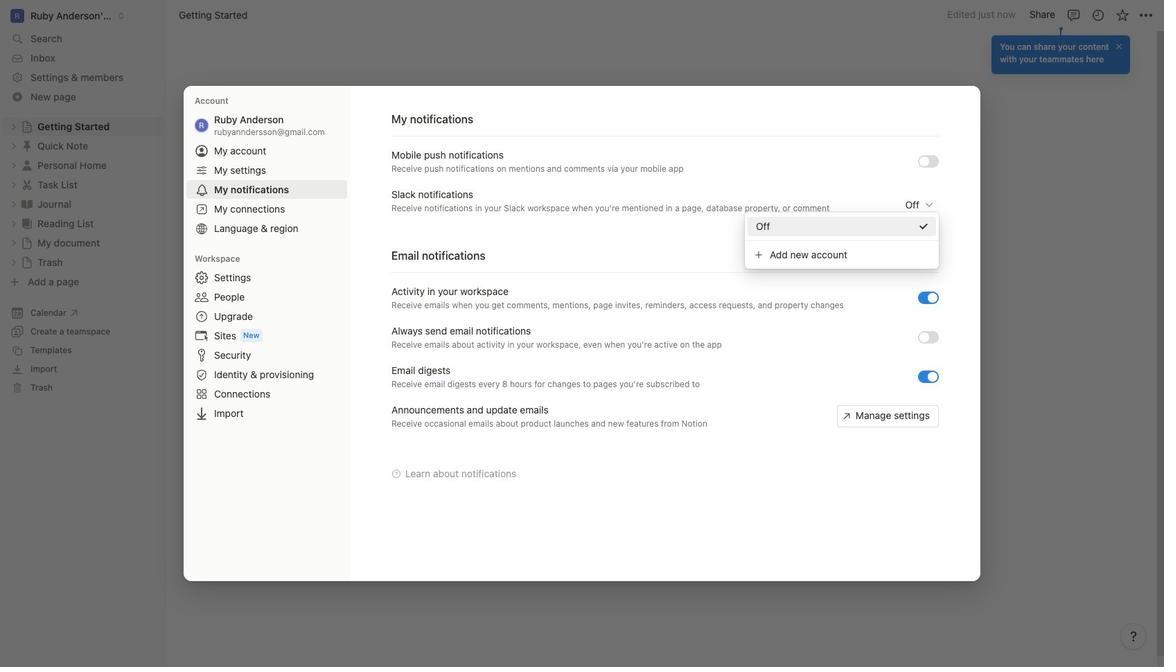 Task type: vqa. For each thing, say whether or not it's contained in the screenshot.
🌻 image
no



Task type: describe. For each thing, give the bounding box(es) containing it.
updates image
[[1091, 8, 1105, 22]]

favorite image
[[1116, 8, 1130, 22]]



Task type: locate. For each thing, give the bounding box(es) containing it.
menu
[[745, 213, 939, 269]]

comments image
[[1067, 8, 1081, 22]]

👋 image
[[418, 153, 432, 171]]



